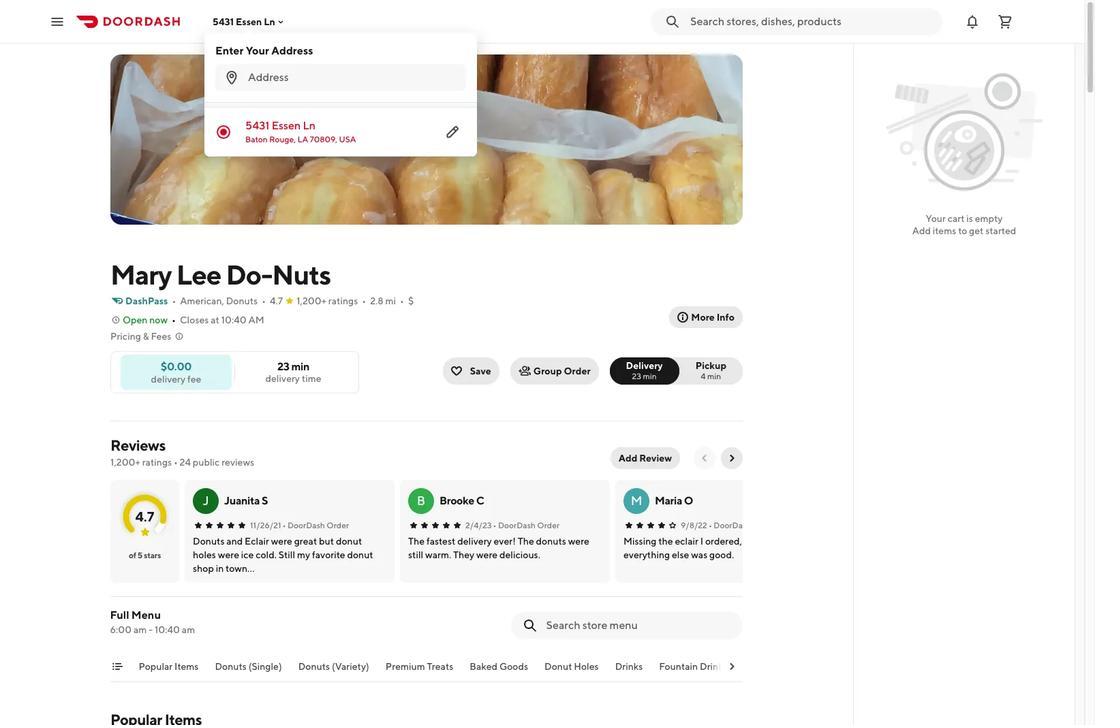 Task type: describe. For each thing, give the bounding box(es) containing it.
essen for 5431 essen ln baton rouge, la 70809, usa
[[272, 119, 301, 132]]

reviews
[[222, 457, 254, 468]]

s
[[262, 495, 268, 508]]

• left the 2.8
[[362, 296, 366, 307]]

&
[[143, 331, 149, 342]]

donut
[[545, 662, 572, 673]]

essen for 5431 essen ln
[[236, 16, 262, 27]]

premium treats
[[386, 662, 454, 673]]

• inside reviews 1,200+ ratings • 24 public reviews
[[174, 457, 178, 468]]

donuts for donuts (single)
[[215, 662, 247, 673]]

none radio containing 5431 essen ln
[[204, 108, 477, 157]]

0 vertical spatial ratings
[[328, 296, 358, 307]]

full menu 6:00 am - 10:40 am
[[110, 609, 195, 636]]

dashpass
[[125, 296, 168, 307]]

0 vertical spatial your
[[246, 44, 269, 57]]

delivery 23 min
[[626, 361, 663, 382]]

order inside group order button
[[564, 366, 591, 377]]

address
[[271, 44, 313, 57]]

to
[[958, 226, 967, 237]]

• right 2/4/23
[[493, 521, 497, 531]]

dashpass •
[[125, 296, 176, 307]]

american,
[[180, 296, 224, 307]]

maria
[[655, 495, 682, 508]]

fountain drink button
[[660, 660, 724, 682]]

b
[[417, 494, 425, 508]]

enter
[[215, 44, 244, 57]]

pricing & fees
[[110, 331, 171, 342]]

donuts for donuts (variety)
[[299, 662, 330, 673]]

1 vertical spatial 4.7
[[135, 509, 154, 524]]

donuts (single) button
[[215, 660, 282, 682]]

Store search: begin typing to search for stores available on DoorDash text field
[[690, 14, 934, 29]]

popular
[[139, 662, 173, 673]]

open
[[123, 315, 147, 326]]

stars
[[144, 551, 161, 561]]

pickup
[[696, 361, 727, 371]]

1 am from the left
[[134, 625, 147, 636]]

cart
[[948, 213, 965, 224]]

delivery inside $0.00 delivery fee
[[151, 374, 185, 385]]

maria o
[[655, 495, 693, 508]]

mary lee do-nuts image
[[110, 55, 743, 225]]

2 am from the left
[[182, 625, 195, 636]]

full
[[110, 609, 130, 622]]

public
[[193, 457, 220, 468]]

at
[[211, 315, 219, 326]]

min inside "23 min delivery time"
[[291, 361, 309, 373]]

group order button
[[510, 358, 599, 385]]

23 min delivery time
[[265, 361, 321, 384]]

doordash for m
[[714, 521, 751, 531]]

do-
[[226, 259, 272, 291]]

get
[[969, 226, 984, 237]]

scroll menu navigation right image
[[727, 662, 737, 673]]

order methods option group
[[610, 358, 743, 385]]

baked goods
[[470, 662, 529, 673]]

fountain
[[660, 662, 698, 673]]

donuts (variety) button
[[299, 660, 370, 682]]

pricing & fees button
[[110, 330, 185, 344]]

your cart is empty add items to get started
[[912, 213, 1016, 237]]

0 vertical spatial 1,200+
[[297, 296, 327, 307]]

5
[[138, 551, 142, 561]]

premium
[[386, 662, 425, 673]]

• doordash order for b
[[493, 521, 560, 531]]

lee
[[176, 259, 221, 291]]

23 inside delivery 23 min
[[632, 371, 641, 382]]

10:40 inside full menu 6:00 am - 10:40 am
[[155, 625, 180, 636]]

m
[[631, 494, 642, 508]]

• doordash order for m
[[709, 521, 775, 531]]

ln for 5431 essen ln baton rouge, la 70809, usa
[[303, 119, 316, 132]]

edit 5431 essen ln from saved addresses image
[[444, 124, 461, 140]]

reviews 1,200+ ratings • 24 public reviews
[[110, 437, 254, 468]]

baton
[[245, 134, 268, 144]]

add inside your cart is empty add items to get started
[[912, 226, 931, 237]]

0 items, open order cart image
[[997, 13, 1013, 30]]

• left $
[[400, 296, 404, 307]]

order for j
[[327, 521, 349, 531]]

rouge,
[[269, 134, 296, 144]]

• doordash order for j
[[283, 521, 349, 531]]

enter your address
[[215, 44, 313, 57]]

time
[[302, 373, 321, 384]]

donut holes
[[545, 662, 599, 673]]

o
[[684, 495, 693, 508]]

brooke
[[440, 495, 474, 508]]

doordash for j
[[288, 521, 325, 531]]

of 5 stars
[[129, 551, 161, 561]]

add review button
[[610, 448, 680, 470]]

1,200+ inside reviews 1,200+ ratings • 24 public reviews
[[110, 457, 140, 468]]

min for pickup
[[707, 371, 721, 382]]

2.8 mi • $
[[370, 296, 414, 307]]

• closes at 10:40 am
[[172, 315, 264, 326]]

next image
[[727, 453, 737, 464]]

mary lee do-nuts
[[110, 259, 331, 291]]

nuts
[[272, 259, 331, 291]]

fees
[[151, 331, 171, 342]]

reviews link
[[110, 437, 165, 455]]

mi
[[385, 296, 396, 307]]

of
[[129, 551, 136, 561]]

more
[[691, 312, 715, 323]]



Task type: locate. For each thing, give the bounding box(es) containing it.
delivery
[[265, 373, 300, 384], [151, 374, 185, 385]]

1 doordash from the left
[[288, 521, 325, 531]]

donuts up am
[[226, 296, 258, 307]]

(single)
[[249, 662, 282, 673]]

drinks
[[616, 662, 643, 673]]

10:40 right at
[[221, 315, 247, 326]]

brooke c
[[440, 495, 484, 508]]

1 delivery from the left
[[265, 373, 300, 384]]

add review
[[619, 453, 672, 464]]

c
[[476, 495, 484, 508]]

23 left "time"
[[277, 361, 289, 373]]

Item Search search field
[[547, 619, 732, 634]]

24
[[180, 457, 191, 468]]

baked goods button
[[470, 660, 529, 682]]

essen
[[236, 16, 262, 27], [272, 119, 301, 132]]

drink
[[700, 662, 724, 673]]

4
[[701, 371, 706, 382]]

add left items
[[912, 226, 931, 237]]

•
[[172, 296, 176, 307], [262, 296, 266, 307], [362, 296, 366, 307], [400, 296, 404, 307], [172, 315, 176, 326], [174, 457, 178, 468], [283, 521, 286, 531], [493, 521, 497, 531], [709, 521, 712, 531]]

your up items
[[926, 213, 946, 224]]

now
[[149, 315, 168, 326]]

0 horizontal spatial min
[[291, 361, 309, 373]]

essen up enter your address
[[236, 16, 262, 27]]

drinks button
[[616, 660, 643, 682]]

am
[[134, 625, 147, 636], [182, 625, 195, 636]]

1 vertical spatial essen
[[272, 119, 301, 132]]

1 horizontal spatial essen
[[272, 119, 301, 132]]

review
[[639, 453, 672, 464]]

notification bell image
[[964, 13, 981, 30]]

doordash right 2/4/23
[[498, 521, 536, 531]]

donuts inside donuts (single) button
[[215, 662, 247, 673]]

1 vertical spatial ln
[[303, 119, 316, 132]]

am up items
[[182, 625, 195, 636]]

ratings left the 2.8
[[328, 296, 358, 307]]

0 vertical spatial essen
[[236, 16, 262, 27]]

0 horizontal spatial • doordash order
[[283, 521, 349, 531]]

am left -
[[134, 625, 147, 636]]

1 vertical spatial 5431
[[245, 119, 270, 132]]

delivery down the $0.00
[[151, 374, 185, 385]]

2 doordash from the left
[[498, 521, 536, 531]]

previous image
[[699, 453, 710, 464]]

1 • doordash order from the left
[[283, 521, 349, 531]]

min inside delivery 23 min
[[643, 371, 657, 382]]

1 horizontal spatial ln
[[303, 119, 316, 132]]

5431 essen ln
[[213, 16, 275, 27]]

delivery inside "23 min delivery time"
[[265, 373, 300, 384]]

reviews
[[110, 437, 165, 455]]

2 delivery from the left
[[151, 374, 185, 385]]

1 vertical spatial add
[[619, 453, 637, 464]]

ratings down reviews link
[[142, 457, 172, 468]]

0 horizontal spatial 5431
[[213, 16, 234, 27]]

doordash for b
[[498, 521, 536, 531]]

1 horizontal spatial 23
[[632, 371, 641, 382]]

items
[[175, 662, 199, 673]]

open now
[[123, 315, 168, 326]]

mary
[[110, 259, 172, 291]]

group
[[534, 366, 562, 377]]

0 horizontal spatial ln
[[264, 16, 275, 27]]

2 horizontal spatial min
[[707, 371, 721, 382]]

goods
[[500, 662, 529, 673]]

(variety)
[[332, 662, 370, 673]]

j
[[203, 494, 209, 508]]

popular items button
[[139, 660, 199, 682]]

2 horizontal spatial • doordash order
[[709, 521, 775, 531]]

delivery
[[626, 361, 663, 371]]

items
[[933, 226, 956, 237]]

doordash right 11/26/21
[[288, 521, 325, 531]]

• right dashpass
[[172, 296, 176, 307]]

1 horizontal spatial • doordash order
[[493, 521, 560, 531]]

add left review
[[619, 453, 637, 464]]

2 • doordash order from the left
[[493, 521, 560, 531]]

0 horizontal spatial 1,200+
[[110, 457, 140, 468]]

essen up rouge,
[[272, 119, 301, 132]]

fee
[[187, 374, 201, 385]]

juanita
[[224, 495, 260, 508]]

ratings inside reviews 1,200+ ratings • 24 public reviews
[[142, 457, 172, 468]]

• doordash order right 11/26/21
[[283, 521, 349, 531]]

1 vertical spatial your
[[926, 213, 946, 224]]

0 vertical spatial 4.7
[[270, 296, 283, 307]]

donuts (single)
[[215, 662, 282, 673]]

2 horizontal spatial doordash
[[714, 521, 751, 531]]

10:40
[[221, 315, 247, 326], [155, 625, 180, 636]]

4.7 up the of 5 stars
[[135, 509, 154, 524]]

0 horizontal spatial your
[[246, 44, 269, 57]]

0 horizontal spatial essen
[[236, 16, 262, 27]]

doordash right 9/8/22
[[714, 521, 751, 531]]

order for m
[[753, 521, 775, 531]]

open menu image
[[49, 13, 65, 30]]

add
[[912, 226, 931, 237], [619, 453, 637, 464]]

1,200+ down reviews link
[[110, 457, 140, 468]]

$
[[408, 296, 414, 307]]

4.7
[[270, 296, 283, 307], [135, 509, 154, 524]]

ln up la
[[303, 119, 316, 132]]

23 inside "23 min delivery time"
[[277, 361, 289, 373]]

5431
[[213, 16, 234, 27], [245, 119, 270, 132]]

• right 9/8/22
[[709, 521, 712, 531]]

0 horizontal spatial ratings
[[142, 457, 172, 468]]

None radio
[[610, 358, 679, 385], [671, 358, 743, 385], [610, 358, 679, 385], [671, 358, 743, 385]]

1 horizontal spatial 4.7
[[270, 296, 283, 307]]

1 horizontal spatial am
[[182, 625, 195, 636]]

0 vertical spatial ln
[[264, 16, 275, 27]]

4.7 down nuts
[[270, 296, 283, 307]]

ln up enter your address
[[264, 16, 275, 27]]

1 vertical spatial 10:40
[[155, 625, 180, 636]]

5431 up baton
[[245, 119, 270, 132]]

None radio
[[204, 108, 477, 157]]

save
[[470, 366, 491, 377]]

1 vertical spatial ratings
[[142, 457, 172, 468]]

menu
[[132, 609, 161, 622]]

min
[[291, 361, 309, 373], [643, 371, 657, 382], [707, 371, 721, 382]]

holes
[[574, 662, 599, 673]]

3 • doordash order from the left
[[709, 521, 775, 531]]

1 horizontal spatial min
[[643, 371, 657, 382]]

1,200+ down nuts
[[297, 296, 327, 307]]

5431 up enter
[[213, 16, 234, 27]]

1 horizontal spatial doordash
[[498, 521, 536, 531]]

order for b
[[537, 521, 560, 531]]

ln for 5431 essen ln
[[264, 16, 275, 27]]

more info button
[[670, 307, 743, 329]]

baked
[[470, 662, 498, 673]]

1 horizontal spatial 1,200+
[[297, 296, 327, 307]]

your right enter
[[246, 44, 269, 57]]

$0.00
[[161, 360, 192, 373]]

1 horizontal spatial 10:40
[[221, 315, 247, 326]]

5431 for 5431 essen ln
[[213, 16, 234, 27]]

0 horizontal spatial 10:40
[[155, 625, 180, 636]]

order
[[564, 366, 591, 377], [327, 521, 349, 531], [537, 521, 560, 531], [753, 521, 775, 531]]

0 horizontal spatial delivery
[[151, 374, 185, 385]]

american, donuts
[[180, 296, 258, 307]]

add inside button
[[619, 453, 637, 464]]

donuts inside donuts (variety) button
[[299, 662, 330, 673]]

donuts left "(single)"
[[215, 662, 247, 673]]

2/4/23
[[466, 521, 492, 531]]

pricing
[[110, 331, 141, 342]]

donuts left (variety)
[[299, 662, 330, 673]]

your inside your cart is empty add items to get started
[[926, 213, 946, 224]]

0 vertical spatial 10:40
[[221, 315, 247, 326]]

1,200+
[[297, 296, 327, 307], [110, 457, 140, 468]]

show menu categories image
[[112, 662, 123, 673]]

70809,
[[310, 134, 337, 144]]

donuts (variety)
[[299, 662, 370, 673]]

ln inside 5431 essen ln baton rouge, la 70809, usa
[[303, 119, 316, 132]]

5431 for 5431 essen ln baton rouge, la 70809, usa
[[245, 119, 270, 132]]

closes
[[180, 315, 209, 326]]

5431 essen ln baton rouge, la 70809, usa
[[245, 119, 356, 144]]

• up am
[[262, 296, 266, 307]]

popular items
[[139, 662, 199, 673]]

1 vertical spatial 1,200+
[[110, 457, 140, 468]]

1 horizontal spatial delivery
[[265, 373, 300, 384]]

0 horizontal spatial am
[[134, 625, 147, 636]]

• doordash order right 9/8/22
[[709, 521, 775, 531]]

$0.00 delivery fee
[[151, 360, 201, 385]]

5431 inside 5431 essen ln baton rouge, la 70809, usa
[[245, 119, 270, 132]]

min for delivery
[[643, 371, 657, 382]]

treats
[[427, 662, 454, 673]]

Enter Your Address text field
[[248, 70, 458, 85]]

23 left 4
[[632, 371, 641, 382]]

1 horizontal spatial ratings
[[328, 296, 358, 307]]

1 horizontal spatial add
[[912, 226, 931, 237]]

usa
[[339, 134, 356, 144]]

0 horizontal spatial doordash
[[288, 521, 325, 531]]

5431 essen ln button
[[213, 16, 286, 27]]

empty
[[975, 213, 1003, 224]]

la
[[297, 134, 308, 144]]

• right now at the top left of page
[[172, 315, 176, 326]]

juanita s
[[224, 495, 268, 508]]

essen inside 5431 essen ln baton rouge, la 70809, usa
[[272, 119, 301, 132]]

10:40 right -
[[155, 625, 180, 636]]

0 vertical spatial add
[[912, 226, 931, 237]]

• doordash order right 2/4/23
[[493, 521, 560, 531]]

6:00
[[110, 625, 132, 636]]

0 horizontal spatial 23
[[277, 361, 289, 373]]

premium treats button
[[386, 660, 454, 682]]

• right 11/26/21
[[283, 521, 286, 531]]

11/26/21
[[250, 521, 281, 531]]

0 horizontal spatial add
[[619, 453, 637, 464]]

min inside pickup 4 min
[[707, 371, 721, 382]]

1 horizontal spatial 5431
[[245, 119, 270, 132]]

3 doordash from the left
[[714, 521, 751, 531]]

0 horizontal spatial 4.7
[[135, 509, 154, 524]]

9/8/22
[[681, 521, 707, 531]]

fountain drink
[[660, 662, 724, 673]]

1 horizontal spatial your
[[926, 213, 946, 224]]

delivery left "time"
[[265, 373, 300, 384]]

• left 24
[[174, 457, 178, 468]]

0 vertical spatial 5431
[[213, 16, 234, 27]]

2.8
[[370, 296, 384, 307]]



Task type: vqa. For each thing, say whether or not it's contained in the screenshot.
Reviews 1,200+ ratings • 24 public reviews at bottom left
yes



